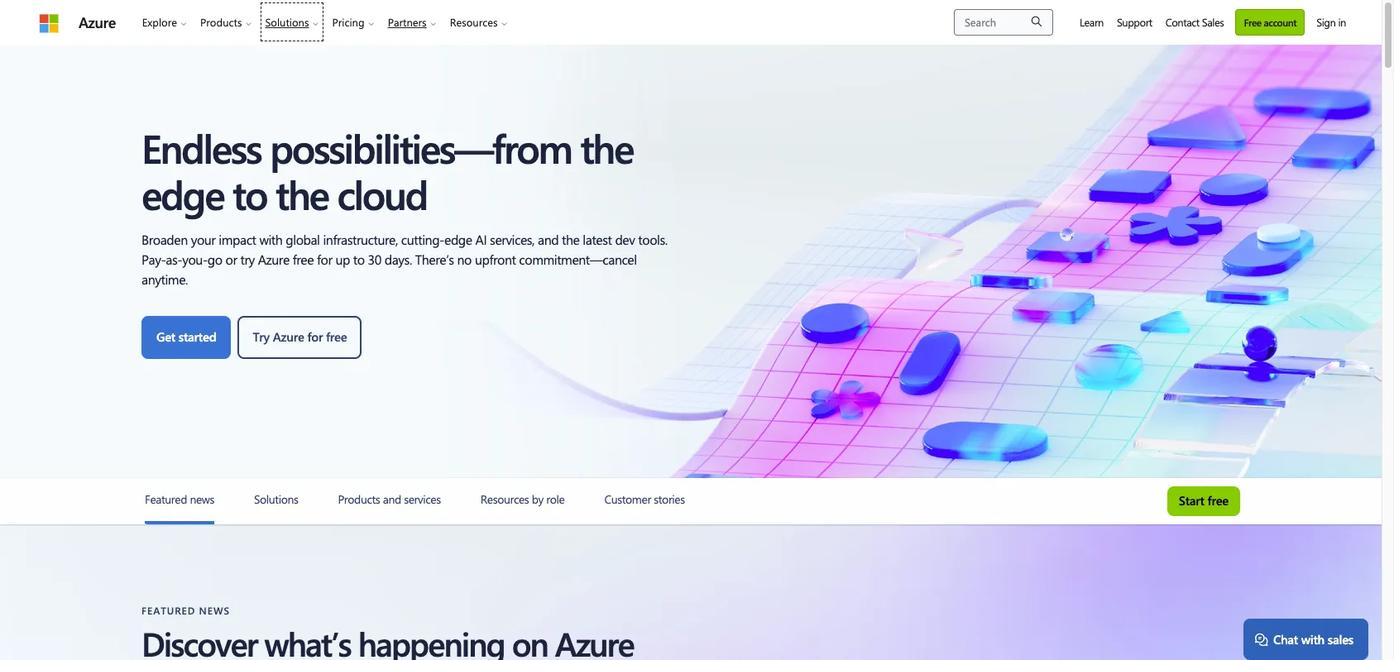Task type: describe. For each thing, give the bounding box(es) containing it.
support link
[[1111, 0, 1159, 44]]

primary element
[[29, 0, 524, 44]]

featured news image
[[145, 521, 214, 525]]

sign
[[1317, 15, 1336, 29]]

contact
[[1166, 15, 1200, 29]]

explore
[[142, 15, 177, 29]]

endless possibilities—from the edge to the cloud
[[142, 121, 633, 220]]

get started button
[[142, 316, 231, 359]]

sign in link
[[1310, 0, 1353, 44]]

1 horizontal spatial the
[[581, 121, 633, 174]]

get
[[156, 329, 175, 345]]

azure inside "primary" "element"
[[79, 12, 116, 32]]

with
[[1302, 632, 1325, 648]]

endless
[[142, 121, 261, 174]]

1 horizontal spatial free
[[1208, 493, 1229, 509]]

0 horizontal spatial the
[[276, 167, 328, 220]]

0 vertical spatial free
[[326, 329, 347, 345]]

azure link
[[79, 12, 116, 32]]

learn link
[[1073, 0, 1111, 44]]

products button
[[194, 0, 259, 44]]

pricing
[[332, 15, 365, 29]]

free account
[[1244, 15, 1297, 29]]

possibilities—from
[[270, 121, 572, 174]]

start
[[1179, 493, 1205, 509]]

partners
[[388, 15, 427, 29]]

azure inside button
[[273, 329, 304, 345]]

solutions button
[[259, 0, 326, 44]]

chat with sales button
[[1244, 619, 1369, 661]]

partners button
[[381, 0, 443, 44]]

sales
[[1203, 15, 1225, 29]]

start free button
[[1168, 487, 1241, 517]]

contact sales link
[[1159, 0, 1231, 44]]

explore button
[[136, 0, 194, 44]]

resources button
[[443, 0, 514, 44]]

cloud
[[337, 167, 427, 220]]

start free
[[1179, 493, 1229, 509]]

in
[[1339, 15, 1347, 29]]

chat
[[1274, 632, 1299, 648]]



Task type: vqa. For each thing, say whether or not it's contained in the screenshot.
artificial in the How Does Artificial Intelligence (Ai) Work?
no



Task type: locate. For each thing, give the bounding box(es) containing it.
for
[[307, 329, 323, 345]]

1 vertical spatial azure
[[273, 329, 304, 345]]

to
[[233, 167, 267, 220]]

Search azure.com text field
[[954, 9, 1054, 35]]

free
[[326, 329, 347, 345], [1208, 493, 1229, 509]]

0 horizontal spatial free
[[326, 329, 347, 345]]

0 vertical spatial azure
[[79, 12, 116, 32]]

try azure for free button
[[238, 316, 362, 359]]

the
[[581, 121, 633, 174], [276, 167, 328, 220]]

support
[[1117, 15, 1153, 29]]

1 vertical spatial free
[[1208, 493, 1229, 509]]

free
[[1244, 15, 1262, 29]]

started
[[179, 329, 216, 345]]

hero banner image image
[[0, 45, 1382, 478]]

azure left for
[[273, 329, 304, 345]]

edge
[[142, 167, 224, 220]]

1 horizontal spatial azure
[[273, 329, 304, 345]]

chat with sales
[[1274, 632, 1354, 648]]

learn
[[1080, 15, 1104, 29]]

sign in
[[1317, 15, 1347, 29]]

contact sales
[[1166, 15, 1225, 29]]

try azure for free
[[253, 329, 347, 345]]

azure left explore
[[79, 12, 116, 32]]

Global search field
[[954, 9, 1054, 35]]

try
[[253, 329, 270, 345]]

products
[[200, 15, 242, 29]]

free account link
[[1236, 9, 1306, 35]]

free right start
[[1208, 493, 1229, 509]]

account
[[1264, 15, 1297, 29]]

azure
[[79, 12, 116, 32], [273, 329, 304, 345]]

solutions
[[265, 15, 309, 29]]

0 horizontal spatial azure
[[79, 12, 116, 32]]

resources
[[450, 15, 498, 29]]

pricing button
[[326, 0, 381, 44]]

get started
[[156, 329, 216, 345]]

free right for
[[326, 329, 347, 345]]

sales
[[1328, 632, 1354, 648]]



